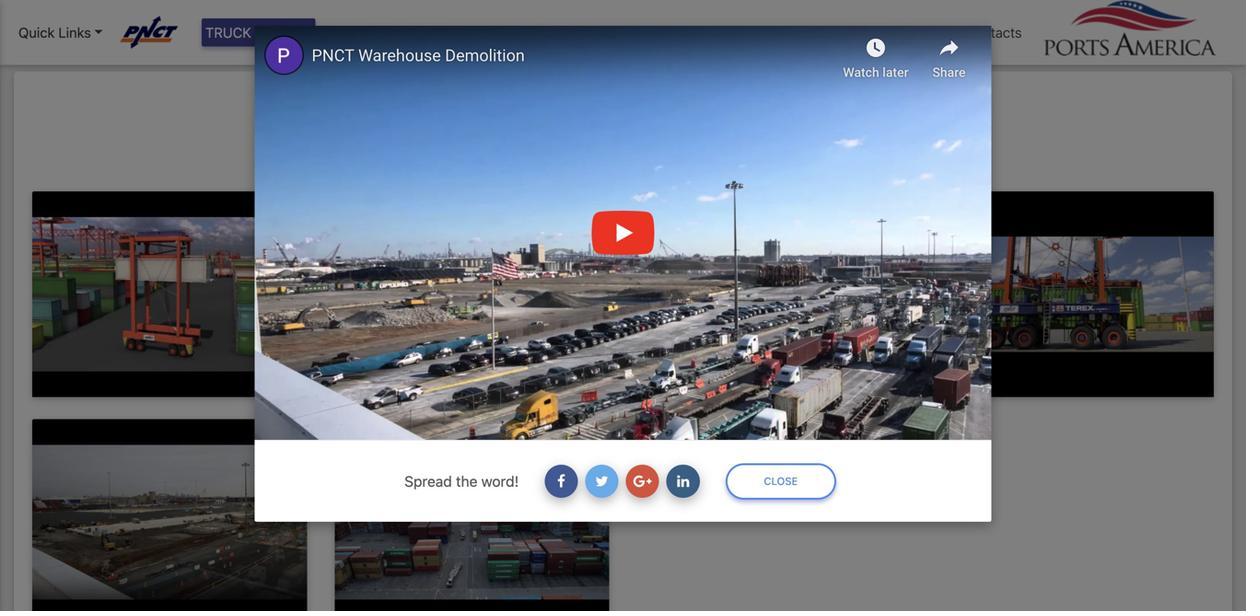 Task type: describe. For each thing, give the bounding box(es) containing it.
photos and videos
[[87, 41, 212, 58]]

rail
[[682, 24, 704, 41]]

future.
[[750, 157, 798, 175]]

0 horizontal spatial home
[[29, 41, 68, 58]]

contacts
[[966, 24, 1022, 41]]

vessel
[[719, 24, 759, 41]]

video gallery
[[517, 112, 730, 147]]

container
[[535, 157, 600, 175]]

newark
[[481, 157, 531, 175]]

home inside "link"
[[466, 24, 503, 41]]

quick links
[[18, 24, 91, 41]]

0 horizontal spatial the
[[456, 473, 478, 491]]

terminal
[[604, 157, 661, 175]]

quick links link
[[18, 22, 103, 43]]

contacts link
[[959, 15, 1030, 50]]

spread
[[405, 473, 452, 491]]

quick
[[18, 24, 55, 41]]

driver
[[836, 24, 873, 41]]

photos
[[87, 41, 134, 58]]

port newark container terminal read for the future.
[[449, 157, 798, 175]]

driver registration
[[836, 24, 951, 41]]



Task type: vqa. For each thing, say whether or not it's contained in the screenshot.
towards
no



Task type: locate. For each thing, give the bounding box(es) containing it.
word!
[[482, 473, 519, 491]]

registration
[[877, 24, 951, 41]]

video image
[[32, 192, 307, 398], [335, 192, 610, 398], [637, 192, 912, 398], [940, 192, 1214, 398], [32, 420, 307, 612], [335, 420, 610, 612]]

home link
[[459, 15, 511, 50]]

the left word!
[[456, 473, 478, 491]]

home
[[466, 24, 503, 41], [29, 41, 68, 58]]

rail link
[[675, 15, 712, 50]]

for
[[703, 157, 721, 175]]

1 vertical spatial home
[[29, 41, 68, 58]]

vessel schedule link
[[712, 15, 829, 50]]

port
[[449, 157, 477, 175]]

close button
[[726, 464, 837, 500]]

1 horizontal spatial home
[[466, 24, 503, 41]]

the right the for in the right top of the page
[[725, 157, 746, 175]]

driver registration link
[[829, 15, 959, 50]]

spread the word!
[[405, 473, 519, 491]]

gallery
[[606, 112, 730, 147]]

video
[[517, 112, 599, 147]]

close
[[764, 476, 798, 488]]

videos
[[167, 41, 212, 58]]

safety
[[628, 24, 667, 41]]

schedule
[[763, 24, 821, 41]]

the
[[725, 157, 746, 175], [456, 473, 478, 491]]

vessel schedule
[[719, 24, 821, 41]]

1 horizontal spatial the
[[725, 157, 746, 175]]

1 vertical spatial the
[[456, 473, 478, 491]]

and
[[138, 41, 163, 58]]

0 vertical spatial the
[[725, 157, 746, 175]]

read
[[665, 157, 699, 175]]

links
[[58, 24, 91, 41]]

safety link
[[620, 15, 675, 50]]

0 vertical spatial home
[[466, 24, 503, 41]]



